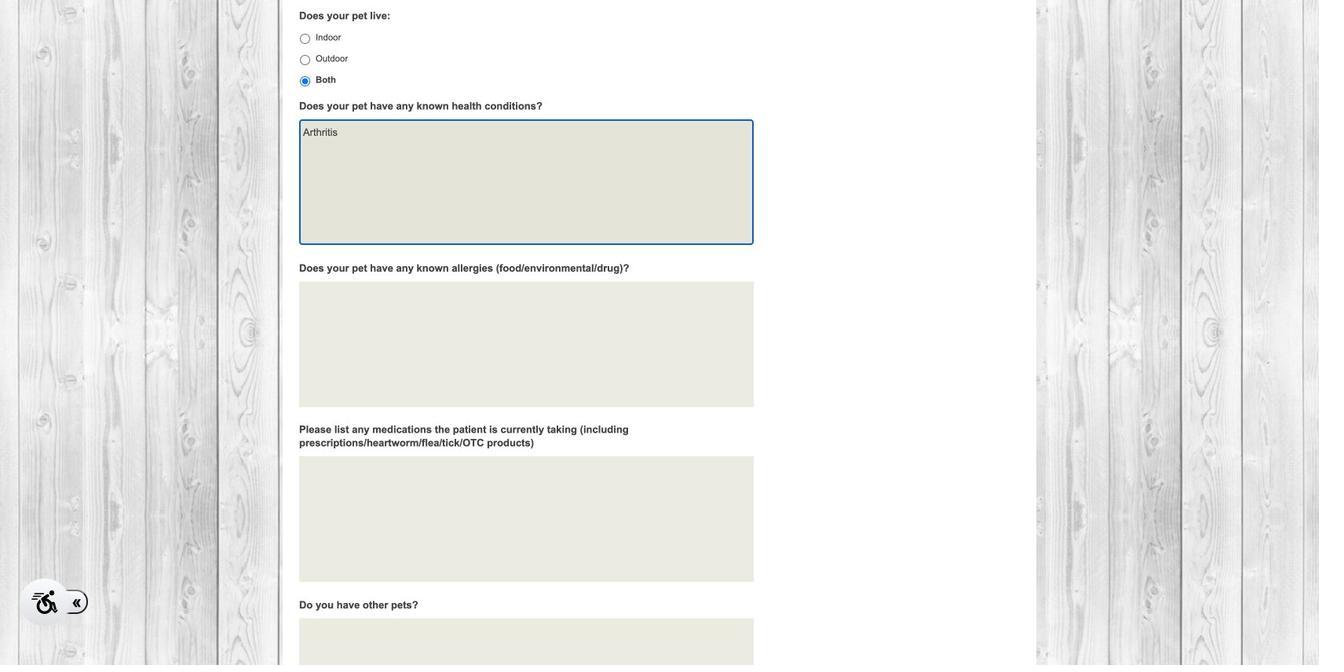 Task type: locate. For each thing, give the bounding box(es) containing it.
wheelchair image
[[31, 591, 58, 614]]

None radio
[[300, 34, 310, 44]]

None text field
[[299, 119, 754, 245], [299, 282, 754, 407], [299, 119, 754, 245], [299, 282, 754, 407]]

None radio
[[300, 55, 310, 65], [300, 76, 310, 86], [300, 55, 310, 65], [300, 76, 310, 86]]

None text field
[[299, 456, 754, 582], [299, 619, 754, 665], [299, 456, 754, 582], [299, 619, 754, 665]]



